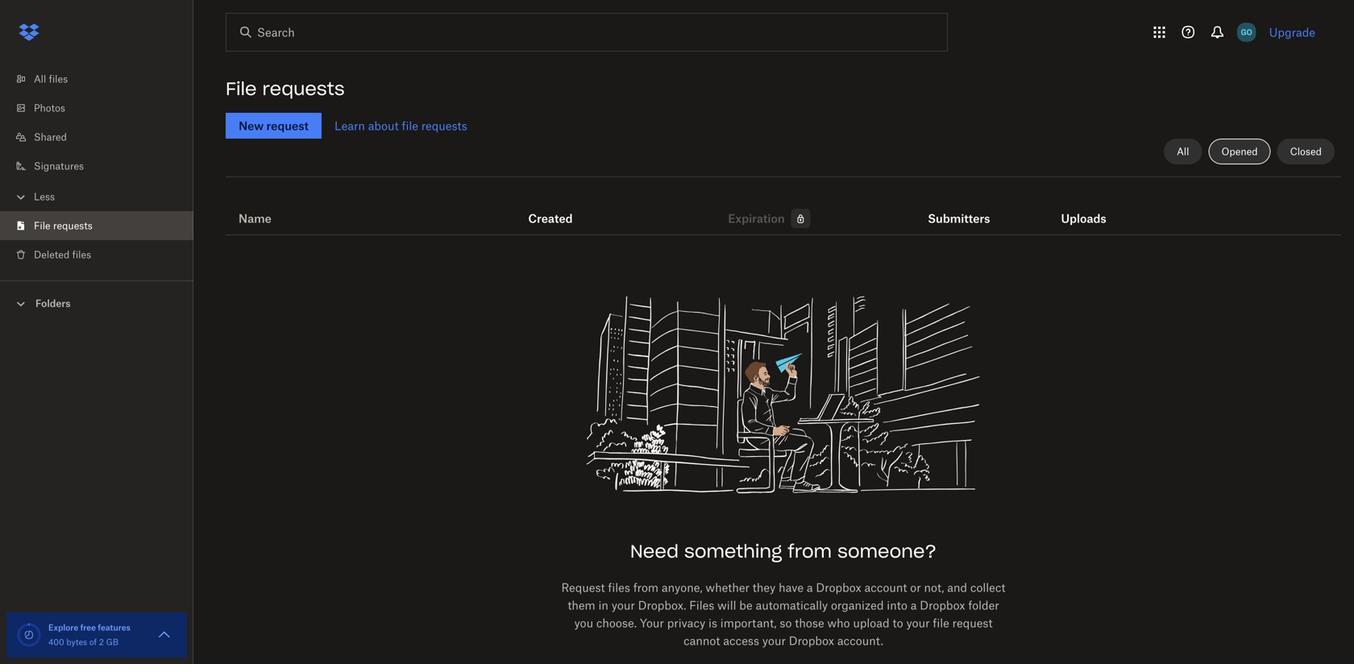 Task type: locate. For each thing, give the bounding box(es) containing it.
file up new
[[226, 77, 257, 100]]

about
[[368, 119, 399, 133]]

deleted files link
[[13, 240, 193, 269]]

0 vertical spatial files
[[49, 73, 68, 85]]

bytes
[[66, 637, 87, 647]]

1 horizontal spatial column header
[[1061, 189, 1125, 228]]

1 vertical spatial dropbox
[[920, 598, 965, 612]]

all files link
[[13, 64, 193, 93]]

pro trial element
[[785, 209, 811, 228]]

1 vertical spatial requests
[[421, 119, 467, 133]]

requests
[[262, 77, 345, 100], [421, 119, 467, 133], [53, 220, 93, 232]]

them
[[568, 598, 595, 612]]

less image
[[13, 189, 29, 205]]

all up photos
[[34, 73, 46, 85]]

requests right about
[[421, 119, 467, 133]]

1 horizontal spatial file requests
[[226, 77, 345, 100]]

0 horizontal spatial file
[[402, 119, 418, 133]]

someone?
[[837, 540, 937, 563]]

from
[[788, 540, 832, 563], [633, 581, 659, 594]]

0 horizontal spatial column header
[[928, 189, 992, 228]]

new
[[239, 119, 264, 133]]

a right have
[[807, 581, 813, 594]]

file
[[402, 119, 418, 133], [933, 616, 949, 630]]

deleted files
[[34, 249, 91, 261]]

2 horizontal spatial requests
[[421, 119, 467, 133]]

list
[[0, 55, 193, 280]]

a
[[807, 581, 813, 594], [910, 598, 917, 612]]

file requests up new request button
[[226, 77, 345, 100]]

requests up new request button
[[262, 77, 345, 100]]

dropbox up organized
[[816, 581, 861, 594]]

your up choose.
[[611, 598, 635, 612]]

1 horizontal spatial from
[[788, 540, 832, 563]]

1 horizontal spatial request
[[952, 616, 993, 630]]

2 vertical spatial files
[[608, 581, 630, 594]]

0 vertical spatial from
[[788, 540, 832, 563]]

files right deleted
[[72, 249, 91, 261]]

less
[[34, 191, 55, 203]]

need
[[630, 540, 679, 563]]

in
[[598, 598, 608, 612]]

files inside 'link'
[[72, 249, 91, 261]]

1 vertical spatial files
[[72, 249, 91, 261]]

your right to
[[906, 616, 930, 630]]

from for someone?
[[788, 540, 832, 563]]

0 vertical spatial a
[[807, 581, 813, 594]]

1 horizontal spatial a
[[910, 598, 917, 612]]

photos link
[[13, 93, 193, 123]]

0 vertical spatial all
[[34, 73, 46, 85]]

0 vertical spatial file requests
[[226, 77, 345, 100]]

1 vertical spatial file
[[34, 220, 50, 232]]

created
[[528, 212, 573, 225]]

files up photos
[[49, 73, 68, 85]]

0 horizontal spatial your
[[611, 598, 635, 612]]

file right about
[[402, 119, 418, 133]]

request right new
[[266, 119, 309, 133]]

files for all
[[49, 73, 68, 85]]

1 vertical spatial all
[[1177, 145, 1189, 158]]

opened button
[[1208, 139, 1271, 164]]

created button
[[528, 209, 573, 228]]

organized
[[831, 598, 884, 612]]

all for all files
[[34, 73, 46, 85]]

they
[[753, 581, 776, 594]]

from inside request files from anyone, whether they have a dropbox account or not, and collect them in your dropbox. files will be automatically organized into a dropbox folder you choose. your privacy is important, so those who upload to your file request cannot access your dropbox account.
[[633, 581, 659, 594]]

dropbox down not,
[[920, 598, 965, 612]]

0 horizontal spatial all
[[34, 73, 46, 85]]

all inside 'button'
[[1177, 145, 1189, 158]]

from for anyone,
[[633, 581, 659, 594]]

1 horizontal spatial file
[[933, 616, 949, 630]]

all
[[34, 73, 46, 85], [1177, 145, 1189, 158]]

need something from someone?
[[630, 540, 937, 563]]

1 vertical spatial from
[[633, 581, 659, 594]]

deleted
[[34, 249, 70, 261]]

request down folder
[[952, 616, 993, 630]]

will
[[717, 598, 736, 612]]

your down so at the bottom right
[[762, 634, 786, 648]]

request
[[266, 119, 309, 133], [952, 616, 993, 630]]

row
[[226, 183, 1341, 235]]

column header
[[928, 189, 992, 228], [1061, 189, 1125, 228]]

upgrade link
[[1269, 25, 1315, 39]]

0 horizontal spatial file requests
[[34, 220, 93, 232]]

0 horizontal spatial requests
[[53, 220, 93, 232]]

file requests
[[226, 77, 345, 100], [34, 220, 93, 232]]

signatures link
[[13, 152, 193, 181]]

1 vertical spatial file requests
[[34, 220, 93, 232]]

all inside list
[[34, 73, 46, 85]]

0 horizontal spatial request
[[266, 119, 309, 133]]

file down less
[[34, 220, 50, 232]]

your
[[611, 598, 635, 612], [906, 616, 930, 630], [762, 634, 786, 648]]

files inside request files from anyone, whether they have a dropbox account or not, and collect them in your dropbox. files will be automatically organized into a dropbox folder you choose. your privacy is important, so those who upload to your file request cannot access your dropbox account.
[[608, 581, 630, 594]]

list containing all files
[[0, 55, 193, 280]]

requests inside list item
[[53, 220, 93, 232]]

requests up deleted files
[[53, 220, 93, 232]]

1 vertical spatial request
[[952, 616, 993, 630]]

files
[[49, 73, 68, 85], [72, 249, 91, 261], [608, 581, 630, 594]]

from up dropbox.
[[633, 581, 659, 594]]

anyone,
[[662, 581, 702, 594]]

files
[[689, 598, 714, 612]]

access
[[723, 634, 759, 648]]

0 vertical spatial requests
[[262, 77, 345, 100]]

from up have
[[788, 540, 832, 563]]

file
[[226, 77, 257, 100], [34, 220, 50, 232]]

dropbox
[[816, 581, 861, 594], [920, 598, 965, 612], [789, 634, 834, 648]]

1 horizontal spatial all
[[1177, 145, 1189, 158]]

0 horizontal spatial a
[[807, 581, 813, 594]]

new request
[[239, 119, 309, 133]]

whether
[[706, 581, 750, 594]]

file down not,
[[933, 616, 949, 630]]

cannot
[[684, 634, 720, 648]]

files for deleted
[[72, 249, 91, 261]]

upload
[[853, 616, 890, 630]]

who
[[827, 616, 850, 630]]

2 column header from the left
[[1061, 189, 1125, 228]]

choose.
[[596, 616, 637, 630]]

2 horizontal spatial files
[[608, 581, 630, 594]]

gb
[[106, 637, 119, 647]]

1 horizontal spatial files
[[72, 249, 91, 261]]

0 vertical spatial file
[[226, 77, 257, 100]]

dropbox down those
[[789, 634, 834, 648]]

2 vertical spatial requests
[[53, 220, 93, 232]]

features
[[98, 623, 130, 633]]

file requests inside list item
[[34, 220, 93, 232]]

0 horizontal spatial from
[[633, 581, 659, 594]]

file requests up deleted files
[[34, 220, 93, 232]]

0 horizontal spatial file
[[34, 220, 50, 232]]

request
[[561, 581, 605, 594]]

all left opened
[[1177, 145, 1189, 158]]

0 vertical spatial file
[[402, 119, 418, 133]]

is
[[708, 616, 717, 630]]

folders button
[[0, 291, 193, 315]]

privacy
[[667, 616, 705, 630]]

0 vertical spatial request
[[266, 119, 309, 133]]

2 vertical spatial your
[[762, 634, 786, 648]]

2 horizontal spatial your
[[906, 616, 930, 630]]

1 vertical spatial file
[[933, 616, 949, 630]]

files up in
[[608, 581, 630, 594]]

a right into
[[910, 598, 917, 612]]

0 horizontal spatial files
[[49, 73, 68, 85]]



Task type: vqa. For each thing, say whether or not it's contained in the screenshot.
THE CREATE within "Create Shared Folder" 'button'
no



Task type: describe. For each thing, give the bounding box(es) containing it.
dropbox image
[[13, 16, 45, 48]]

go
[[1241, 27, 1252, 37]]

files for request
[[608, 581, 630, 594]]

file inside request files from anyone, whether they have a dropbox account or not, and collect them in your dropbox. files will be automatically organized into a dropbox folder you choose. your privacy is important, so those who upload to your file request cannot access your dropbox account.
[[933, 616, 949, 630]]

Search in folder "Dropbox" text field
[[257, 23, 914, 41]]

file requests list item
[[0, 211, 193, 240]]

learn about file requests link
[[334, 119, 467, 133]]

or
[[910, 581, 921, 594]]

request files from anyone, whether they have a dropbox account or not, and collect them in your dropbox. files will be automatically organized into a dropbox folder you choose. your privacy is important, so those who upload to your file request cannot access your dropbox account.
[[561, 581, 1005, 648]]

account
[[864, 581, 907, 594]]

signatures
[[34, 160, 84, 172]]

and
[[947, 581, 967, 594]]

your
[[640, 616, 664, 630]]

name
[[239, 212, 271, 225]]

explore
[[48, 623, 78, 633]]

request inside button
[[266, 119, 309, 133]]

automatically
[[756, 598, 828, 612]]

closed
[[1290, 145, 1322, 158]]

you
[[574, 616, 593, 630]]

2
[[99, 637, 104, 647]]

into
[[887, 598, 907, 612]]

learn
[[334, 119, 365, 133]]

shared
[[34, 131, 67, 143]]

of
[[89, 637, 97, 647]]

1 horizontal spatial your
[[762, 634, 786, 648]]

all files
[[34, 73, 68, 85]]

so
[[780, 616, 792, 630]]

1 vertical spatial a
[[910, 598, 917, 612]]

400
[[48, 637, 64, 647]]

have
[[779, 581, 804, 594]]

0 vertical spatial dropbox
[[816, 581, 861, 594]]

quota usage element
[[16, 622, 42, 648]]

0 vertical spatial your
[[611, 598, 635, 612]]

1 horizontal spatial file
[[226, 77, 257, 100]]

closed button
[[1277, 139, 1335, 164]]

collect
[[970, 581, 1005, 594]]

learn about file requests
[[334, 119, 467, 133]]

to
[[893, 616, 903, 630]]

1 column header from the left
[[928, 189, 992, 228]]

opened
[[1221, 145, 1258, 158]]

file inside list item
[[34, 220, 50, 232]]

all button
[[1164, 139, 1202, 164]]

account.
[[837, 634, 883, 648]]

row containing name
[[226, 183, 1341, 235]]

explore free features 400 bytes of 2 gb
[[48, 623, 130, 647]]

be
[[739, 598, 752, 612]]

1 vertical spatial your
[[906, 616, 930, 630]]

request inside request files from anyone, whether they have a dropbox account or not, and collect them in your dropbox. files will be automatically organized into a dropbox folder you choose. your privacy is important, so those who upload to your file request cannot access your dropbox account.
[[952, 616, 993, 630]]

those
[[795, 616, 824, 630]]

go button
[[1234, 19, 1259, 45]]

important,
[[720, 616, 777, 630]]

upgrade
[[1269, 25, 1315, 39]]

all for all
[[1177, 145, 1189, 158]]

folder
[[968, 598, 999, 612]]

something
[[684, 540, 782, 563]]

free
[[80, 623, 96, 633]]

shared link
[[13, 123, 193, 152]]

photos
[[34, 102, 65, 114]]

2 vertical spatial dropbox
[[789, 634, 834, 648]]

new request button
[[226, 113, 322, 139]]

folders
[[35, 297, 71, 309]]

dropbox.
[[638, 598, 686, 612]]

1 horizontal spatial requests
[[262, 77, 345, 100]]

file requests link
[[13, 211, 193, 240]]

not,
[[924, 581, 944, 594]]



